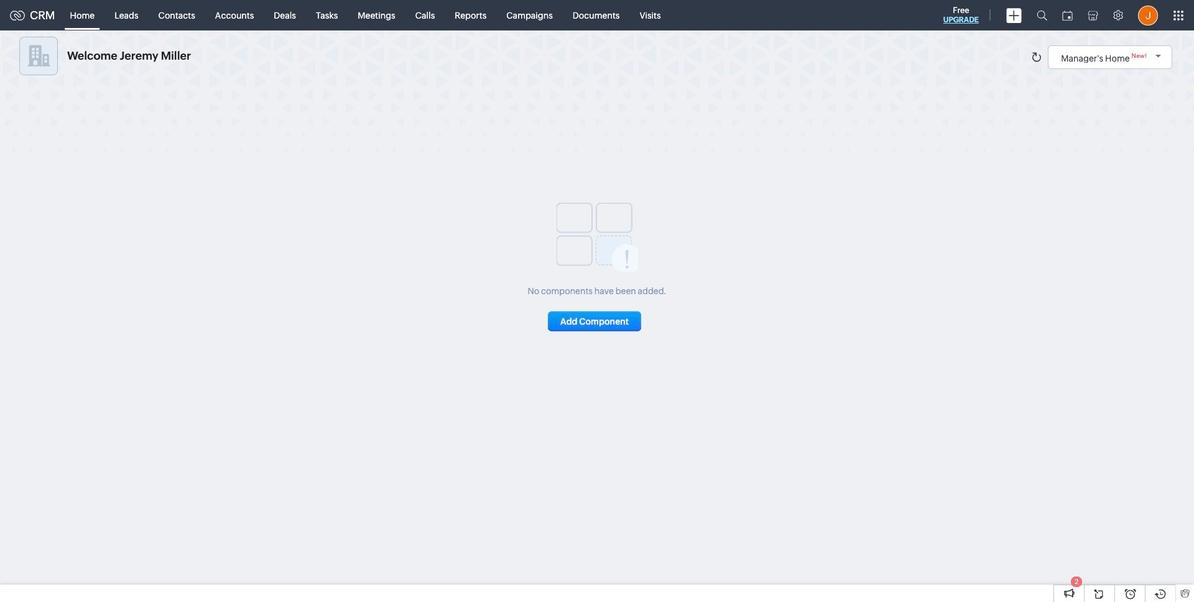 Task type: vqa. For each thing, say whether or not it's contained in the screenshot.
help link
no



Task type: locate. For each thing, give the bounding box(es) containing it.
create menu image
[[1007, 8, 1022, 23]]

calendar image
[[1063, 10, 1073, 20]]

search element
[[1030, 0, 1055, 30]]

profile element
[[1131, 0, 1166, 30]]



Task type: describe. For each thing, give the bounding box(es) containing it.
search image
[[1037, 10, 1048, 21]]

create menu element
[[999, 0, 1030, 30]]

logo image
[[10, 10, 25, 20]]

profile image
[[1139, 5, 1159, 25]]



